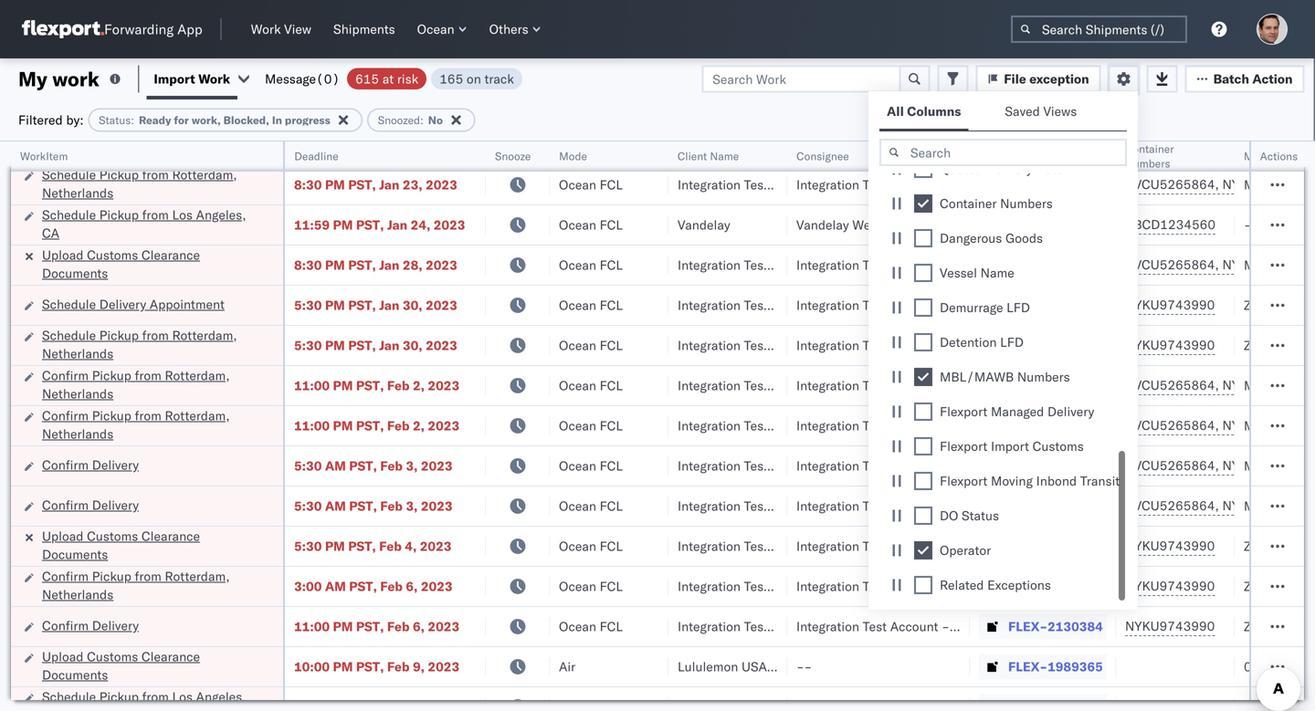 Task type: describe. For each thing, give the bounding box(es) containing it.
12 lagerfeld from the top
[[980, 619, 1035, 635]]

7 integration test account - karl lagerfeld from the top
[[797, 418, 1035, 434]]

zimu304834 for confirm delivery
[[1245, 619, 1316, 635]]

abcd1234560
[[1126, 217, 1216, 233]]

2 los from the top
[[172, 689, 193, 705]]

1 11:00 from the top
[[294, 378, 330, 394]]

2 vertical spatial numbers
[[1018, 369, 1071, 385]]

ocean inside button
[[417, 21, 455, 37]]

10 integration from the top
[[797, 539, 860, 555]]

10 account from the top
[[891, 539, 939, 555]]

usa
[[742, 659, 767, 675]]

vandelay for vandelay
[[678, 217, 731, 233]]

1989365
[[1048, 659, 1104, 675]]

5 ocean fcl from the top
[[559, 297, 623, 313]]

schedule pickup from los angeles, ca link for 1st schedule pickup from los angeles, ca button from the top
[[42, 206, 260, 243]]

3 ocean fcl from the top
[[559, 217, 623, 233]]

container numbers button
[[1117, 138, 1217, 171]]

5:30 for first the schedule pickup from rotterdam, netherlands button from the bottom of the page
[[294, 338, 322, 354]]

6 integration from the top
[[797, 378, 860, 394]]

057071753
[[1245, 659, 1316, 675]]

3 2130387 from the top
[[1048, 257, 1104, 273]]

forwarding
[[104, 21, 174, 38]]

upload inside button
[[42, 649, 84, 665]]

6 netherlands from the top
[[42, 587, 114, 603]]

schedule for second the schedule pickup from rotterdam, netherlands button from the bottom of the page
[[42, 167, 96, 183]]

flex id button
[[970, 145, 1098, 164]]

ocean button
[[410, 17, 475, 41]]

resize handle column header for consignee 'button'
[[948, 142, 970, 712]]

615 at risk
[[356, 71, 419, 87]]

schedule pickup from rotterdam, netherlands link for first the schedule pickup from rotterdam, netherlands button from the bottom of the page
[[42, 327, 260, 363]]

container inside button
[[1126, 142, 1175, 156]]

work,
[[192, 113, 221, 127]]

2 2130387 from the top
[[1048, 177, 1104, 193]]

confirm pickup from rotterdam, netherlands for 3:00 am pst, feb 6, 2023
[[42, 569, 230, 603]]

consignee button
[[788, 145, 952, 164]]

5:30 for 2nd confirm delivery button from the bottom
[[294, 498, 322, 514]]

filtered by:
[[18, 112, 84, 128]]

upload customs clearance documents button
[[42, 648, 260, 687]]

risk
[[397, 71, 419, 87]]

1 schedule pickup from rotterdam, netherlands button from the top
[[42, 126, 260, 164]]

6 integration test account - karl lagerfeld from the top
[[797, 378, 1035, 394]]

2 2, from the top
[[413, 418, 425, 434]]

confirm pickup from rotterdam, netherlands button for 3:00 am pst, feb 6, 2023
[[42, 568, 260, 606]]

workitem button
[[11, 145, 265, 164]]

my
[[18, 66, 47, 91]]

1 upload customs clearance documents link from the top
[[42, 246, 260, 283]]

container numbers inside button
[[1126, 142, 1175, 170]]

all columns
[[887, 103, 962, 119]]

import work
[[154, 71, 230, 87]]

4 flex-2130387 from the top
[[1009, 378, 1104, 394]]

deadline
[[294, 149, 338, 163]]

1 2, from the top
[[413, 378, 425, 394]]

: for status
[[131, 113, 134, 127]]

appointment
[[150, 297, 225, 313]]

12 fcl from the top
[[600, 579, 623, 595]]

12 integration test account - karl lagerfeld from the top
[[797, 619, 1035, 635]]

6 gvcu5265864, nyku9743990 from the top
[[1126, 458, 1313, 474]]

blocked,
[[224, 113, 269, 127]]

resize handle column header for flex id button
[[1095, 142, 1117, 712]]

9 fcl from the top
[[600, 458, 623, 474]]

zimu304834 for schedule pickup from rotterdam, netherlands
[[1245, 338, 1316, 354]]

1 2130387 from the top
[[1048, 137, 1104, 153]]

mbl/mawb n button
[[1235, 145, 1316, 164]]

2 schedule pickup from rotterdam, netherlands button from the top
[[42, 166, 260, 204]]

6 ocean fcl from the top
[[559, 338, 623, 354]]

upload customs clearance documents for 3rd upload customs clearance documents link from the top
[[42, 649, 200, 684]]

vandelay for vandelay west
[[797, 217, 850, 233]]

1 fcl from the top
[[600, 137, 623, 153]]

7 gvcu5265864, nyku9743990 from the top
[[1126, 498, 1313, 514]]

customs for third upload customs clearance documents link from the bottom of the page
[[87, 247, 138, 263]]

managed
[[991, 404, 1045, 420]]

name for vessel name
[[981, 265, 1015, 281]]

import work button
[[154, 71, 230, 87]]

5:30 pm pst, jan 30, 2023 for schedule pickup from rotterdam, netherlands
[[294, 338, 458, 354]]

5:30 am pst, feb 3, 2023 for second confirm delivery link
[[294, 498, 453, 514]]

2 upload from the top
[[42, 529, 84, 545]]

quoted delivery date
[[940, 161, 1064, 177]]

file
[[1004, 71, 1027, 87]]

6 2130387 from the top
[[1048, 458, 1104, 474]]

23, for 3rd the schedule pickup from rotterdam, netherlands button from the bottom
[[403, 137, 423, 153]]

related
[[940, 578, 985, 593]]

10 flex- from the top
[[1009, 579, 1048, 595]]

8 ocean fcl from the top
[[559, 418, 623, 434]]

id
[[1003, 149, 1014, 163]]

3 karl from the top
[[953, 257, 977, 273]]

delivery inside "button"
[[99, 297, 146, 313]]

batch action
[[1214, 71, 1293, 87]]

1 vertical spatial container
[[940, 196, 997, 212]]

flex-1989365
[[1009, 659, 1104, 675]]

test
[[796, 659, 825, 675]]

12 flex- from the top
[[1009, 659, 1048, 675]]

6, for 3:00 am pst, feb 6, 2023
[[406, 579, 418, 595]]

1 account from the top
[[891, 137, 939, 153]]

4 2130387 from the top
[[1048, 378, 1104, 394]]

in
[[272, 113, 282, 127]]

date
[[1037, 161, 1064, 177]]

my work
[[18, 66, 99, 91]]

mbl/mawb n
[[1245, 149, 1316, 163]]

1 gvcu5265864, nyku9743990 from the top
[[1126, 136, 1313, 152]]

consignee
[[797, 149, 849, 163]]

11:00 pm pst, feb 6, 2023
[[294, 619, 460, 635]]

vessel
[[940, 265, 978, 281]]

10 integration test account - karl lagerfeld from the top
[[797, 539, 1035, 555]]

7 test from the top
[[863, 418, 887, 434]]

view
[[284, 21, 312, 37]]

12 test from the top
[[863, 619, 887, 635]]

forwarding app link
[[22, 20, 203, 38]]

3 confirm delivery link from the top
[[42, 617, 139, 636]]

2 fcl from the top
[[600, 177, 623, 193]]

4 account from the top
[[891, 297, 939, 313]]

workitem
[[20, 149, 68, 163]]

others
[[489, 21, 529, 37]]

vessel name
[[940, 265, 1015, 281]]

saved views button
[[998, 95, 1089, 131]]

flexport. image
[[22, 20, 104, 38]]

11 karl from the top
[[953, 579, 977, 595]]

demurrage lfd
[[940, 300, 1031, 316]]

batch action button
[[1186, 65, 1305, 93]]

at
[[383, 71, 394, 87]]

3, for 3rd confirm delivery link from the bottom
[[406, 458, 418, 474]]

3 schedule from the top
[[42, 207, 96, 223]]

7 fcl from the top
[[600, 378, 623, 394]]

11 integration test account - karl lagerfeld from the top
[[797, 579, 1035, 595]]

moving
[[991, 473, 1033, 489]]

inbond
[[1037, 473, 1077, 489]]

9 integration test account - karl lagerfeld from the top
[[797, 498, 1035, 514]]

7 integration from the top
[[797, 418, 860, 434]]

2130384 for schedule pickup from rotterdam, netherlands
[[1048, 338, 1104, 354]]

0 horizontal spatial container numbers
[[940, 196, 1053, 212]]

2 gvcu5265864, nyku9743990 from the top
[[1126, 176, 1313, 192]]

10:00
[[294, 659, 330, 675]]

vandelay west
[[797, 217, 882, 233]]

schedule for first the schedule pickup from rotterdam, netherlands button from the bottom of the page
[[42, 328, 96, 344]]

8:30 pm pst, jan 23, 2023 for 3rd the schedule pickup from rotterdam, netherlands button from the bottom
[[294, 137, 458, 153]]

2 integration from the top
[[797, 177, 860, 193]]

work view link
[[244, 17, 319, 41]]

12 ocean fcl from the top
[[559, 579, 623, 595]]

confirm pickup from rotterdam, netherlands button for 11:00 pm pst, feb 2, 2023
[[42, 407, 260, 445]]

dangerous goods
[[940, 230, 1044, 246]]

app
[[177, 21, 203, 38]]

do status
[[940, 508, 1000, 524]]

work view
[[251, 21, 312, 37]]

all columns button
[[880, 95, 969, 131]]

message
[[265, 71, 316, 87]]

10:00 pm pst, feb 9, 2023
[[294, 659, 460, 675]]

5 5:30 from the top
[[294, 539, 322, 555]]

3 account from the top
[[891, 257, 939, 273]]

1 schedule pickup from los angeles, ca button from the top
[[42, 206, 260, 244]]

west
[[853, 217, 882, 233]]

angeles, for 2nd schedule pickup from los angeles, ca button from the top
[[196, 689, 246, 705]]

3 am from the top
[[325, 579, 346, 595]]

3 flex-2130387 from the top
[[1009, 257, 1104, 273]]

batch
[[1214, 71, 1250, 87]]

4 flex- from the top
[[1009, 257, 1048, 273]]

flexport import customs
[[940, 439, 1084, 455]]

10 test from the top
[[863, 539, 887, 555]]

5 gvcu5265864, nyku9743990 from the top
[[1126, 418, 1313, 434]]

flex-2130384 for confirm pickup from rotterdam, netherlands
[[1009, 579, 1104, 595]]

2 schedule pickup from los angeles, ca button from the top
[[42, 689, 260, 712]]

3 netherlands from the top
[[42, 346, 114, 362]]

mbl/mawb for mbl/mawb n
[[1245, 149, 1308, 163]]

5:30 for schedule delivery appointment "button"
[[294, 297, 322, 313]]

mbl/mawb numbers
[[940, 369, 1071, 385]]

5 test from the top
[[863, 338, 887, 354]]

by:
[[66, 112, 84, 128]]

schedule pickup from rotterdam, netherlands link for second the schedule pickup from rotterdam, netherlands button from the bottom of the page
[[42, 166, 260, 202]]

flex id
[[980, 149, 1014, 163]]

flex
[[980, 149, 1000, 163]]

upload customs clearance documents for 2nd upload customs clearance documents link from the bottom of the page
[[42, 529, 200, 563]]

flex-2130384 for confirm delivery
[[1009, 619, 1104, 635]]

Search Work text field
[[702, 65, 901, 93]]

7 gvcu5265864, from the top
[[1126, 498, 1220, 514]]

2130384 for confirm delivery
[[1048, 619, 1104, 635]]

snooze
[[495, 149, 531, 163]]

4,
[[405, 539, 417, 555]]

action
[[1253, 71, 1293, 87]]

3 confirm delivery button from the top
[[42, 617, 139, 637]]

165 on track
[[440, 71, 514, 87]]

6 fcl from the top
[[600, 338, 623, 354]]

4 ocean fcl from the top
[[559, 257, 623, 273]]

on
[[467, 71, 481, 87]]

lfd for detention lfd
[[1001, 334, 1024, 350]]

5 flex- from the top
[[1009, 297, 1048, 313]]

8 lagerfeld from the top
[[980, 458, 1035, 474]]

columns
[[908, 103, 962, 119]]

confirm pickup from rotterdam, netherlands link for 3:00
[[42, 568, 260, 604]]

11:59
[[294, 217, 330, 233]]

1 netherlands from the top
[[42, 145, 114, 161]]

dangerous
[[940, 230, 1003, 246]]

0 horizontal spatial work
[[198, 71, 230, 87]]

numbers inside container numbers
[[1126, 157, 1171, 170]]

2130384 for confirm pickup from rotterdam, netherlands
[[1048, 579, 1104, 595]]

3 lagerfeld from the top
[[980, 257, 1035, 273]]

11 lagerfeld from the top
[[980, 579, 1035, 595]]

flexport moving inbond transit
[[940, 473, 1120, 489]]

6 schedule from the top
[[42, 689, 96, 705]]

4 integration test account - karl lagerfeld from the top
[[797, 297, 1035, 313]]

saved views
[[1006, 103, 1078, 119]]

exception
[[1030, 71, 1090, 87]]

2 karl from the top
[[953, 177, 977, 193]]

24,
[[411, 217, 431, 233]]

4 lagerfeld from the top
[[980, 297, 1035, 313]]

2 confirm from the top
[[42, 408, 89, 424]]

resize handle column header for mode 'button' at the left top
[[647, 142, 669, 712]]



Task type: locate. For each thing, give the bounding box(es) containing it.
1 3, from the top
[[406, 458, 418, 474]]

saved
[[1006, 103, 1041, 119]]

1 horizontal spatial name
[[981, 265, 1015, 281]]

3 8:30 from the top
[[294, 257, 322, 273]]

1 vertical spatial mbl/mawb
[[940, 369, 1014, 385]]

0 vertical spatial schedule pickup from los angeles, ca
[[42, 207, 246, 241]]

0 vertical spatial confirm pickup from rotterdam, netherlands button
[[42, 367, 260, 405]]

0 vertical spatial name
[[710, 149, 740, 163]]

lfd for demurrage lfd
[[1007, 300, 1031, 316]]

flexport up do status
[[940, 473, 988, 489]]

0 vertical spatial flexport
[[940, 404, 988, 420]]

8:30 pm pst, jan 23, 2023 down snoozed
[[294, 137, 458, 153]]

-- down mbl/mawb n
[[1245, 217, 1260, 233]]

4 5:30 from the top
[[294, 498, 322, 514]]

11:00 for confirm pickup from rotterdam, netherlands
[[294, 418, 330, 434]]

lfd up mbl/mawb numbers
[[1001, 334, 1024, 350]]

5 integration test account - karl lagerfeld from the top
[[797, 338, 1035, 354]]

schedule pickup from los angeles, ca link down workitem button
[[42, 206, 260, 243]]

0 vertical spatial 2,
[[413, 378, 425, 394]]

1 vertical spatial work
[[198, 71, 230, 87]]

work up status : ready for work, blocked, in progress
[[198, 71, 230, 87]]

7 resize handle column header from the left
[[1095, 142, 1117, 712]]

2 netherlands from the top
[[42, 185, 114, 201]]

None checkbox
[[915, 195, 933, 213], [915, 264, 933, 282], [915, 334, 933, 352], [915, 368, 933, 387], [915, 438, 933, 456], [915, 472, 933, 491], [915, 577, 933, 595], [915, 195, 933, 213], [915, 264, 933, 282], [915, 334, 933, 352], [915, 368, 933, 387], [915, 438, 933, 456], [915, 472, 933, 491], [915, 577, 933, 595]]

2 vertical spatial flexport
[[940, 473, 988, 489]]

inc.
[[771, 659, 793, 675]]

2 confirm delivery link from the top
[[42, 497, 139, 515]]

2 flex-2130384 from the top
[[1009, 338, 1104, 354]]

lagerfeld down id
[[980, 177, 1035, 193]]

2 confirm pickup from rotterdam, netherlands from the top
[[42, 408, 230, 442]]

1 horizontal spatial import
[[991, 439, 1030, 455]]

3:00 am pst, feb 6, 2023
[[294, 579, 453, 595]]

quoted
[[940, 161, 983, 177]]

schedule pickup from rotterdam, netherlands for second the schedule pickup from rotterdam, netherlands button from the bottom of the page
[[42, 167, 237, 201]]

karl up quoted
[[953, 137, 977, 153]]

2 confirm delivery button from the top
[[42, 497, 139, 517]]

customs for 2nd upload customs clearance documents link from the bottom of the page
[[87, 529, 138, 545]]

schedule inside "button"
[[42, 297, 96, 313]]

2 vertical spatial am
[[325, 579, 346, 595]]

flexport
[[940, 404, 988, 420], [940, 439, 988, 455], [940, 473, 988, 489]]

1 flex-2130384 from the top
[[1009, 297, 1104, 313]]

0 vertical spatial status
[[99, 113, 131, 127]]

1 5:30 am pst, feb 3, 2023 from the top
[[294, 458, 453, 474]]

karl down operator on the bottom right of page
[[953, 579, 977, 595]]

8 resize handle column header from the left
[[1213, 142, 1235, 712]]

5:30 pm pst, jan 30, 2023 for schedule delivery appointment
[[294, 297, 458, 313]]

track
[[485, 71, 514, 87]]

karl down vessel at right top
[[953, 297, 977, 313]]

schedule delivery appointment link
[[42, 296, 225, 314]]

30, for schedule delivery appointment
[[403, 297, 423, 313]]

0 vertical spatial upload customs clearance documents link
[[42, 246, 260, 283]]

resize handle column header for client name button
[[766, 142, 788, 712]]

23, up 24,
[[403, 177, 423, 193]]

no
[[428, 113, 443, 127]]

flex-2130387 down flex id button
[[1009, 177, 1104, 193]]

clearance inside button
[[142, 649, 200, 665]]

0 vertical spatial container numbers
[[1126, 142, 1175, 170]]

0 vertical spatial 11:00 pm pst, feb 2, 2023
[[294, 378, 460, 394]]

clearance
[[142, 247, 200, 263], [142, 529, 200, 545], [142, 649, 200, 665]]

2 vertical spatial schedule pickup from rotterdam, netherlands
[[42, 328, 237, 362]]

1 horizontal spatial container numbers
[[1126, 142, 1175, 170]]

1 angeles, from the top
[[196, 207, 246, 223]]

karl down dangerous
[[953, 257, 977, 273]]

1 vertical spatial los
[[172, 689, 193, 705]]

5 flex-2130387 from the top
[[1009, 418, 1104, 434]]

snoozed
[[378, 113, 420, 127]]

1662119
[[1048, 217, 1104, 233]]

numbers up abcd1234560
[[1126, 157, 1171, 170]]

1 zimu304834 from the top
[[1245, 297, 1316, 313]]

schedule pickup from los angeles, ca down upload customs clearance documents button
[[42, 689, 246, 712]]

gvcu5265864, nyku9743990
[[1126, 136, 1313, 152], [1126, 176, 1313, 192], [1126, 257, 1313, 273], [1126, 377, 1313, 393], [1126, 418, 1313, 434], [1126, 458, 1313, 474], [1126, 498, 1313, 514]]

container up dangerous
[[940, 196, 997, 212]]

1 vertical spatial confirm pickup from rotterdam, netherlands button
[[42, 407, 260, 445]]

flex-2130387 down flex-1662119
[[1009, 257, 1104, 273]]

pickup
[[99, 127, 139, 143], [99, 167, 139, 183], [99, 207, 139, 223], [99, 328, 139, 344], [92, 368, 131, 384], [92, 408, 131, 424], [92, 569, 131, 585], [99, 689, 139, 705]]

zimu304834 for confirm pickup from rotterdam, netherlands
[[1245, 579, 1316, 595]]

0 vertical spatial upload
[[42, 247, 84, 263]]

zimu304834 for schedule delivery appointment
[[1245, 297, 1316, 313]]

confirm pickup from rotterdam, netherlands link for 11:00
[[42, 407, 260, 444]]

feb
[[387, 378, 410, 394], [387, 418, 410, 434], [380, 458, 403, 474], [380, 498, 403, 514], [379, 539, 402, 555], [380, 579, 403, 595], [387, 619, 410, 635], [387, 659, 410, 675]]

am for 2nd confirm delivery button from the bottom
[[325, 498, 346, 514]]

resize handle column header for workitem button
[[261, 142, 283, 712]]

: left ready
[[131, 113, 134, 127]]

0 vertical spatial numbers
[[1126, 157, 1171, 170]]

integration test account - karl lagerfeld
[[797, 137, 1035, 153], [797, 177, 1035, 193], [797, 257, 1035, 273], [797, 297, 1035, 313], [797, 338, 1035, 354], [797, 378, 1035, 394], [797, 418, 1035, 434], [797, 458, 1035, 474], [797, 498, 1035, 514], [797, 539, 1035, 555], [797, 579, 1035, 595], [797, 619, 1035, 635]]

flexport for flexport import customs
[[940, 439, 988, 455]]

2 vertical spatial 11:00
[[294, 619, 330, 635]]

mbl/mawb
[[1245, 149, 1308, 163], [940, 369, 1014, 385]]

confirm
[[42, 368, 89, 384], [42, 408, 89, 424], [42, 457, 89, 473], [42, 498, 89, 514], [42, 569, 89, 585], [42, 618, 89, 634]]

6, for 11:00 pm pst, feb 6, 2023
[[413, 619, 425, 635]]

detention lfd
[[940, 334, 1024, 350]]

11:59 pm pst, jan 24, 2023
[[294, 217, 466, 233]]

status right do
[[962, 508, 1000, 524]]

1 flex- from the top
[[1009, 137, 1048, 153]]

1 resize handle column header from the left
[[261, 142, 283, 712]]

5:30 pm pst, feb 4, 2023
[[294, 539, 452, 555]]

6, up 9,
[[413, 619, 425, 635]]

8:30 down 11:59
[[294, 257, 322, 273]]

1 vertical spatial confirm delivery link
[[42, 497, 139, 515]]

1 vertical spatial schedule pickup from los angeles, ca
[[42, 689, 246, 712]]

2 vertical spatial confirm delivery button
[[42, 617, 139, 637]]

1 confirm delivery button from the top
[[42, 456, 139, 477]]

11 ocean fcl from the top
[[559, 539, 623, 555]]

Search text field
[[880, 139, 1128, 166]]

customs for 3rd upload customs clearance documents link from the top
[[87, 649, 138, 665]]

documents
[[42, 265, 108, 281], [42, 547, 108, 563], [42, 668, 108, 684]]

1 vertical spatial name
[[981, 265, 1015, 281]]

lagerfeld
[[980, 137, 1035, 153], [980, 177, 1035, 193], [980, 257, 1035, 273], [980, 297, 1035, 313], [980, 338, 1035, 354], [980, 378, 1035, 394], [980, 418, 1035, 434], [980, 458, 1035, 474], [980, 498, 1035, 514], [980, 539, 1035, 555], [980, 579, 1035, 595], [980, 619, 1035, 635]]

numbers up goods
[[1001, 196, 1053, 212]]

lagerfeld up related exceptions
[[980, 539, 1035, 555]]

2 vertical spatial upload customs clearance documents
[[42, 649, 200, 684]]

1 vertical spatial numbers
[[1001, 196, 1053, 212]]

5:30 for third confirm delivery button from the bottom of the page
[[294, 458, 322, 474]]

lagerfeld up flexport import customs
[[980, 418, 1035, 434]]

2 confirm pickup from rotterdam, netherlands link from the top
[[42, 407, 260, 444]]

5 schedule from the top
[[42, 328, 96, 344]]

8:30 pm pst, jan 23, 2023 down deadline button
[[294, 177, 458, 193]]

2 test from the top
[[863, 177, 887, 193]]

1 clearance from the top
[[142, 247, 200, 263]]

1 vertical spatial lfd
[[1001, 334, 1024, 350]]

container up abcd1234560
[[1126, 142, 1175, 156]]

mbl/mawb inside button
[[1245, 149, 1308, 163]]

status right by:
[[99, 113, 131, 127]]

confirm pickup from rotterdam, netherlands button
[[42, 367, 260, 405], [42, 407, 260, 445], [42, 568, 260, 606]]

1 los from the top
[[172, 207, 193, 223]]

upload customs clearance documents inside button
[[42, 649, 200, 684]]

4 zimu304834 from the top
[[1245, 579, 1316, 595]]

vandelay
[[678, 217, 731, 233], [797, 217, 850, 233]]

30, for schedule pickup from rotterdam, netherlands
[[403, 338, 423, 354]]

flex-2130384 for schedule pickup from rotterdam, netherlands
[[1009, 338, 1104, 354]]

0 horizontal spatial status
[[99, 113, 131, 127]]

9 lagerfeld from the top
[[980, 498, 1035, 514]]

7 ocean fcl from the top
[[559, 378, 623, 394]]

los down upload customs clearance documents button
[[172, 689, 193, 705]]

1 8:30 from the top
[[294, 137, 322, 153]]

2130387 down "1662119"
[[1048, 257, 1104, 273]]

lagerfeld up quoted delivery date
[[980, 137, 1035, 153]]

0 vertical spatial 3,
[[406, 458, 418, 474]]

mbl/mawb left n
[[1245, 149, 1308, 163]]

2 5:30 from the top
[[294, 338, 322, 354]]

1 vertical spatial upload customs clearance documents
[[42, 529, 200, 563]]

1 vertical spatial 23,
[[403, 177, 423, 193]]

4 fcl from the top
[[600, 257, 623, 273]]

2 flex-2130387 from the top
[[1009, 177, 1104, 193]]

upload customs clearance documents for third upload customs clearance documents link from the bottom of the page
[[42, 247, 200, 281]]

3 gvcu5265864, from the top
[[1126, 257, 1220, 273]]

1 horizontal spatial mbl/mawb
[[1245, 149, 1308, 163]]

6 karl from the top
[[953, 378, 977, 394]]

: for snoozed
[[420, 113, 424, 127]]

ocean fcl
[[559, 137, 623, 153], [559, 177, 623, 193], [559, 217, 623, 233], [559, 257, 623, 273], [559, 297, 623, 313], [559, 338, 623, 354], [559, 378, 623, 394], [559, 418, 623, 434], [559, 458, 623, 474], [559, 498, 623, 514], [559, 539, 623, 555], [559, 579, 623, 595], [559, 619, 623, 635]]

1 horizontal spatial --
[[1245, 217, 1260, 233]]

2 flexport from the top
[[940, 439, 988, 455]]

1 vertical spatial status
[[962, 508, 1000, 524]]

lagerfeld up mbl/mawb numbers
[[980, 338, 1035, 354]]

1 vertical spatial 5:30 pm pst, jan 30, 2023
[[294, 338, 458, 354]]

customs inside button
[[87, 649, 138, 665]]

operator
[[940, 543, 992, 559]]

8:30 pm pst, jan 23, 2023 for second the schedule pickup from rotterdam, netherlands button from the bottom of the page
[[294, 177, 458, 193]]

28,
[[403, 257, 423, 273]]

resize handle column header for container numbers button
[[1213, 142, 1235, 712]]

schedule pickup from rotterdam, netherlands link for 3rd the schedule pickup from rotterdam, netherlands button from the bottom
[[42, 126, 260, 162]]

0 horizontal spatial name
[[710, 149, 740, 163]]

documents for 2nd upload customs clearance documents link from the bottom of the page
[[42, 547, 108, 563]]

1 vertical spatial schedule pickup from rotterdam, netherlands
[[42, 167, 237, 201]]

confirm delivery button
[[42, 456, 139, 477], [42, 497, 139, 517], [42, 617, 139, 637]]

5 2130387 from the top
[[1048, 418, 1104, 434]]

flex-2130387
[[1009, 137, 1104, 153], [1009, 177, 1104, 193], [1009, 257, 1104, 273], [1009, 378, 1104, 394], [1009, 418, 1104, 434], [1009, 458, 1104, 474]]

2 vertical spatial clearance
[[142, 649, 200, 665]]

4 maeu94084 from the top
[[1245, 378, 1316, 394]]

name for client name
[[710, 149, 740, 163]]

11 fcl from the top
[[600, 539, 623, 555]]

angeles, for 1st schedule pickup from los angeles, ca button from the top
[[196, 207, 246, 223]]

2 clearance from the top
[[142, 529, 200, 545]]

schedule pickup from los angeles, ca link
[[42, 206, 260, 243], [42, 689, 260, 712]]

11 integration from the top
[[797, 579, 860, 595]]

los
[[172, 207, 193, 223], [172, 689, 193, 705]]

karl down do status
[[953, 539, 977, 555]]

2 5:30 pm pst, jan 30, 2023 from the top
[[294, 338, 458, 354]]

lagerfeld down operator on the bottom right of page
[[980, 579, 1035, 595]]

karl up flexport import customs
[[953, 418, 977, 434]]

1 flexport from the top
[[940, 404, 988, 420]]

2130387 right moving
[[1048, 458, 1104, 474]]

2 vertical spatial 8:30
[[294, 257, 322, 273]]

0 vertical spatial schedule pickup from los angeles, ca link
[[42, 206, 260, 243]]

2 vertical spatial upload
[[42, 649, 84, 665]]

customs
[[87, 247, 138, 263], [1033, 439, 1084, 455], [87, 529, 138, 545], [87, 649, 138, 665]]

3 maeu94084 from the top
[[1245, 257, 1316, 273]]

vandelay left west
[[797, 217, 850, 233]]

name right client
[[710, 149, 740, 163]]

ready
[[139, 113, 171, 127]]

flexport for flexport moving inbond transit
[[940, 473, 988, 489]]

0 vertical spatial 8:30 pm pst, jan 23, 2023
[[294, 137, 458, 153]]

8:30 for second the schedule pickup from rotterdam, netherlands button from the bottom of the page
[[294, 177, 322, 193]]

1 vertical spatial ca
[[42, 708, 59, 712]]

resize handle column header
[[261, 142, 283, 712], [464, 142, 486, 712], [528, 142, 550, 712], [647, 142, 669, 712], [766, 142, 788, 712], [948, 142, 970, 712], [1095, 142, 1117, 712], [1213, 142, 1235, 712], [1283, 142, 1305, 712]]

1 vertical spatial 8:30
[[294, 177, 322, 193]]

8:30 down deadline
[[294, 177, 322, 193]]

lagerfeld up flexport managed delivery
[[980, 378, 1035, 394]]

container
[[1126, 142, 1175, 156], [940, 196, 997, 212]]

upload
[[42, 247, 84, 263], [42, 529, 84, 545], [42, 649, 84, 665]]

4 resize handle column header from the left
[[647, 142, 669, 712]]

flex-2130387 down flexport import customs
[[1009, 458, 1104, 474]]

schedule pickup from los angeles, ca button
[[42, 206, 260, 244], [42, 689, 260, 712]]

0 vertical spatial clearance
[[142, 247, 200, 263]]

am for third confirm delivery button from the bottom of the page
[[325, 458, 346, 474]]

10 lagerfeld from the top
[[980, 539, 1035, 555]]

1 vertical spatial container numbers
[[940, 196, 1053, 212]]

resize handle column header for deadline button
[[464, 142, 486, 712]]

1 schedule from the top
[[42, 127, 96, 143]]

client name
[[678, 149, 740, 163]]

schedule delivery appointment
[[42, 297, 225, 313]]

-- right inc.
[[797, 659, 813, 675]]

confirm delivery link
[[42, 456, 139, 475], [42, 497, 139, 515], [42, 617, 139, 636]]

others button
[[482, 17, 549, 41]]

rotterdam,
[[172, 127, 237, 143], [172, 167, 237, 183], [172, 328, 237, 344], [165, 368, 230, 384], [165, 408, 230, 424], [165, 569, 230, 585]]

0 horizontal spatial vandelay
[[678, 217, 731, 233]]

flexport for flexport managed delivery
[[940, 404, 988, 420]]

mbl/mawb down detention lfd
[[940, 369, 1014, 385]]

2 vertical spatial confirm delivery link
[[42, 617, 139, 636]]

schedule pickup from rotterdam, netherlands link
[[42, 126, 260, 162], [42, 166, 260, 202], [42, 327, 260, 363]]

1 8:30 pm pst, jan 23, 2023 from the top
[[294, 137, 458, 153]]

1 vertical spatial upload customs clearance documents link
[[42, 528, 260, 564]]

6 test from the top
[[863, 378, 887, 394]]

1 vertical spatial 2,
[[413, 418, 425, 434]]

13 fcl from the top
[[600, 619, 623, 635]]

0 vertical spatial upload customs clearance documents
[[42, 247, 200, 281]]

1 vertical spatial am
[[325, 498, 346, 514]]

confirm pickup from rotterdam, netherlands
[[42, 368, 230, 402], [42, 408, 230, 442], [42, 569, 230, 603]]

flex-1989365 button
[[980, 655, 1107, 680], [980, 655, 1107, 680]]

1 vertical spatial schedule pickup from rotterdam, netherlands button
[[42, 166, 260, 204]]

2 vertical spatial confirm delivery
[[42, 618, 139, 634]]

615
[[356, 71, 379, 87]]

1 vertical spatial confirm pickup from rotterdam, netherlands link
[[42, 407, 260, 444]]

1 horizontal spatial work
[[251, 21, 281, 37]]

schedule pickup from los angeles, ca button down upload customs clearance documents button
[[42, 689, 260, 712]]

0 vertical spatial documents
[[42, 265, 108, 281]]

detention
[[940, 334, 997, 350]]

name down 'dangerous goods'
[[981, 265, 1015, 281]]

6 flex-2130387 from the top
[[1009, 458, 1104, 474]]

n
[[1311, 149, 1316, 163]]

jan
[[379, 137, 400, 153], [379, 177, 400, 193], [387, 217, 408, 233], [379, 257, 400, 273], [379, 297, 400, 313], [379, 338, 400, 354]]

maeu94084
[[1245, 137, 1316, 153], [1245, 177, 1316, 193], [1245, 257, 1316, 273], [1245, 378, 1316, 394], [1245, 418, 1316, 434], [1245, 458, 1316, 474], [1245, 498, 1316, 514]]

container numbers up abcd1234560
[[1126, 142, 1175, 170]]

5 integration from the top
[[797, 338, 860, 354]]

1 upload from the top
[[42, 247, 84, 263]]

lululemon usa inc. test
[[678, 659, 825, 675]]

documents for 3rd upload customs clearance documents link from the top
[[42, 668, 108, 684]]

0 horizontal spatial --
[[797, 659, 813, 675]]

2 8:30 pm pst, jan 23, 2023 from the top
[[294, 177, 458, 193]]

0 vertical spatial confirm pickup from rotterdam, netherlands
[[42, 368, 230, 402]]

1 confirm pickup from rotterdam, netherlands from the top
[[42, 368, 230, 402]]

deadline button
[[285, 145, 468, 164]]

karl down search text field
[[953, 177, 977, 193]]

2 vertical spatial confirm pickup from rotterdam, netherlands link
[[42, 568, 260, 604]]

8:30 pm pst, jan 28, 2023
[[294, 257, 458, 273]]

2130384
[[1048, 297, 1104, 313], [1048, 338, 1104, 354], [1048, 579, 1104, 595], [1048, 619, 1104, 635]]

0 vertical spatial schedule pickup from rotterdam, netherlands button
[[42, 126, 260, 164]]

5:30 am pst, feb 3, 2023 for 3rd confirm delivery link from the bottom
[[294, 458, 453, 474]]

name inside client name button
[[710, 149, 740, 163]]

import up for
[[154, 71, 195, 87]]

confirm delivery for 3rd confirm delivery link from the bottom
[[42, 457, 139, 473]]

documents for third upload customs clearance documents link from the bottom of the page
[[42, 265, 108, 281]]

3 flexport from the top
[[940, 473, 988, 489]]

3 confirm pickup from rotterdam, netherlands button from the top
[[42, 568, 260, 606]]

1 vertical spatial 30,
[[403, 338, 423, 354]]

1 horizontal spatial vandelay
[[797, 217, 850, 233]]

flex-2130387 up managed
[[1009, 378, 1104, 394]]

1 vertical spatial confirm pickup from rotterdam, netherlands
[[42, 408, 230, 442]]

lagerfeld down vessel name
[[980, 297, 1035, 313]]

schedule pickup from los angeles, ca down workitem button
[[42, 207, 246, 241]]

0 vertical spatial am
[[325, 458, 346, 474]]

2 vertical spatial schedule pickup from rotterdam, netherlands button
[[42, 327, 260, 365]]

ca for 1st schedule pickup from los angeles, ca button from the top the schedule pickup from los angeles, ca link
[[42, 225, 59, 241]]

23, for second the schedule pickup from rotterdam, netherlands button from the bottom of the page
[[403, 177, 423, 193]]

6 account from the top
[[891, 378, 939, 394]]

1 vertical spatial confirm delivery button
[[42, 497, 139, 517]]

12 karl from the top
[[953, 619, 977, 635]]

flex-2130387 up flexport import customs
[[1009, 418, 1104, 434]]

0 vertical spatial container
[[1126, 142, 1175, 156]]

confirm pickup from rotterdam, netherlands for 11:00 pm pst, feb 2, 2023
[[42, 408, 230, 442]]

vandelay down client name at the top
[[678, 217, 731, 233]]

flex-2130387 button
[[980, 132, 1107, 158], [980, 132, 1107, 158], [980, 172, 1107, 198], [980, 172, 1107, 198], [980, 253, 1107, 278], [980, 253, 1107, 278], [980, 373, 1107, 399], [980, 373, 1107, 399], [980, 413, 1107, 439], [980, 413, 1107, 439], [980, 454, 1107, 479], [980, 454, 1107, 479]]

23, down "snoozed : no"
[[403, 137, 423, 153]]

6 gvcu5265864, from the top
[[1126, 458, 1220, 474]]

message (0)
[[265, 71, 340, 87]]

import up moving
[[991, 439, 1030, 455]]

1 vertical spatial documents
[[42, 547, 108, 563]]

5 lagerfeld from the top
[[980, 338, 1035, 354]]

container numbers up 'dangerous goods'
[[940, 196, 1053, 212]]

1 vertical spatial angeles,
[[196, 689, 246, 705]]

6 maeu94084 from the top
[[1245, 458, 1316, 474]]

0 vertical spatial work
[[251, 21, 281, 37]]

Search Shipments (/) text field
[[1012, 16, 1188, 43]]

numbers up managed
[[1018, 369, 1071, 385]]

exceptions
[[988, 578, 1052, 593]]

0 vertical spatial ca
[[42, 225, 59, 241]]

work left view
[[251, 21, 281, 37]]

0 horizontal spatial mbl/mawb
[[940, 369, 1014, 385]]

karl left moving
[[953, 458, 977, 474]]

2 11:00 pm pst, feb 2, 2023 from the top
[[294, 418, 460, 434]]

0 vertical spatial schedule pickup from rotterdam, netherlands
[[42, 127, 237, 161]]

6, down 4,
[[406, 579, 418, 595]]

1 vertical spatial 8:30 pm pst, jan 23, 2023
[[294, 177, 458, 193]]

9 karl from the top
[[953, 498, 977, 514]]

ca for 2nd schedule pickup from los angeles, ca button from the top's the schedule pickup from los angeles, ca link
[[42, 708, 59, 712]]

0 vertical spatial 5:30 pm pst, jan 30, 2023
[[294, 297, 458, 313]]

flexport left managed
[[940, 404, 988, 420]]

9 account from the top
[[891, 498, 939, 514]]

shipments link
[[326, 17, 403, 41]]

2 am from the top
[[325, 498, 346, 514]]

11 test from the top
[[863, 579, 887, 595]]

5:30
[[294, 297, 322, 313], [294, 338, 322, 354], [294, 458, 322, 474], [294, 498, 322, 514], [294, 539, 322, 555]]

upload customs clearance documents
[[42, 247, 200, 281], [42, 529, 200, 563], [42, 649, 200, 684]]

confirm delivery
[[42, 457, 139, 473], [42, 498, 139, 514], [42, 618, 139, 634]]

2 gvcu5265864, from the top
[[1126, 176, 1220, 192]]

flex-2130384 for schedule delivery appointment
[[1009, 297, 1104, 313]]

0 vertical spatial 6,
[[406, 579, 418, 595]]

flex-2130384
[[1009, 297, 1104, 313], [1009, 338, 1104, 354], [1009, 579, 1104, 595], [1009, 619, 1104, 635]]

1 confirm pickup from rotterdam, netherlands link from the top
[[42, 367, 260, 403]]

1 vertical spatial schedule pickup from rotterdam, netherlands link
[[42, 166, 260, 202]]

schedule pickup from rotterdam, netherlands for first the schedule pickup from rotterdam, netherlands button from the bottom of the page
[[42, 328, 237, 362]]

2130387 up flexport managed delivery
[[1048, 378, 1104, 394]]

6 flex- from the top
[[1009, 338, 1048, 354]]

3 upload customs clearance documents link from the top
[[42, 648, 260, 685]]

2130387 up date
[[1048, 137, 1104, 153]]

6 lagerfeld from the top
[[980, 378, 1035, 394]]

schedule pickup from rotterdam, netherlands
[[42, 127, 237, 161], [42, 167, 237, 201], [42, 328, 237, 362]]

schedule pickup from los angeles, ca link for 2nd schedule pickup from los angeles, ca button from the top
[[42, 689, 260, 712]]

2 vertical spatial confirm pickup from rotterdam, netherlands button
[[42, 568, 260, 606]]

1 horizontal spatial container
[[1126, 142, 1175, 156]]

8:30 down "progress"
[[294, 137, 322, 153]]

2130387 up "1662119"
[[1048, 177, 1104, 193]]

2 vertical spatial schedule pickup from rotterdam, netherlands link
[[42, 327, 260, 363]]

karl down 'related'
[[953, 619, 977, 635]]

confirm delivery for first confirm delivery link from the bottom
[[42, 618, 139, 634]]

status : ready for work, blocked, in progress
[[99, 113, 331, 127]]

3,
[[406, 458, 418, 474], [406, 498, 418, 514]]

2130384 for schedule delivery appointment
[[1048, 297, 1104, 313]]

lagerfeld down 'dangerous goods'
[[980, 257, 1035, 273]]

1 vertical spatial 11:00 pm pst, feb 2, 2023
[[294, 418, 460, 434]]

0 horizontal spatial :
[[131, 113, 134, 127]]

confirm delivery for second confirm delivery link
[[42, 498, 139, 514]]

:
[[131, 113, 134, 127], [420, 113, 424, 127]]

10 karl from the top
[[953, 539, 977, 555]]

pm
[[325, 137, 345, 153], [325, 177, 345, 193], [333, 217, 353, 233], [325, 257, 345, 273], [325, 297, 345, 313], [325, 338, 345, 354], [333, 378, 353, 394], [333, 418, 353, 434], [325, 539, 345, 555], [333, 619, 353, 635], [333, 659, 353, 675]]

7 account from the top
[[891, 418, 939, 434]]

lagerfeld down flexport import customs
[[980, 458, 1035, 474]]

1 vertical spatial --
[[797, 659, 813, 675]]

snoozed : no
[[378, 113, 443, 127]]

schedule pickup from rotterdam, netherlands for 3rd the schedule pickup from rotterdam, netherlands button from the bottom
[[42, 127, 237, 161]]

0 vertical spatial mbl/mawb
[[1245, 149, 1308, 163]]

schedule pickup from los angeles, ca link down upload customs clearance documents button
[[42, 689, 260, 712]]

schedule pickup from rotterdam, netherlands button
[[42, 126, 260, 164], [42, 166, 260, 204], [42, 327, 260, 365]]

1 vertical spatial upload
[[42, 529, 84, 545]]

5 maeu94084 from the top
[[1245, 418, 1316, 434]]

0 vertical spatial confirm pickup from rotterdam, netherlands link
[[42, 367, 260, 403]]

8 integration test account - karl lagerfeld from the top
[[797, 458, 1035, 474]]

flex-1662119 button
[[980, 212, 1107, 238], [980, 212, 1107, 238]]

None checkbox
[[915, 160, 933, 178], [915, 229, 933, 248], [915, 299, 933, 317], [915, 403, 933, 421], [915, 507, 933, 525], [915, 542, 933, 560], [915, 160, 933, 178], [915, 229, 933, 248], [915, 299, 933, 317], [915, 403, 933, 421], [915, 507, 933, 525], [915, 542, 933, 560]]

lagerfeld down related exceptions
[[980, 619, 1035, 635]]

flex-2130387 up date
[[1009, 137, 1104, 153]]

flexport down flexport managed delivery
[[940, 439, 988, 455]]

0 vertical spatial confirm delivery
[[42, 457, 139, 473]]

for
[[174, 113, 189, 127]]

karl down detention
[[953, 378, 977, 394]]

1 test from the top
[[863, 137, 887, 153]]

work
[[52, 66, 99, 91]]

3 clearance from the top
[[142, 649, 200, 665]]

2130387 up inbond at the right of page
[[1048, 418, 1104, 434]]

4 flex-2130384 from the top
[[1009, 619, 1104, 635]]

8:30 for 3rd the schedule pickup from rotterdam, netherlands button from the bottom
[[294, 137, 322, 153]]

2 vertical spatial documents
[[42, 668, 108, 684]]

1 schedule pickup from los angeles, ca from the top
[[42, 207, 246, 241]]

lfd right demurrage
[[1007, 300, 1031, 316]]

related exceptions
[[940, 578, 1052, 593]]

: left no
[[420, 113, 424, 127]]

filtered
[[18, 112, 63, 128]]

karl up operator on the bottom right of page
[[953, 498, 977, 514]]

4 gvcu5265864, from the top
[[1126, 377, 1220, 393]]

am
[[325, 458, 346, 474], [325, 498, 346, 514], [325, 579, 346, 595]]

karl down demurrage
[[953, 338, 977, 354]]

documents inside button
[[42, 668, 108, 684]]

3, for second confirm delivery link
[[406, 498, 418, 514]]

0 vertical spatial 30,
[[403, 297, 423, 313]]

1 vertical spatial 3,
[[406, 498, 418, 514]]

air
[[559, 659, 576, 675]]

7 karl from the top
[[953, 418, 977, 434]]

1 upload customs clearance documents from the top
[[42, 247, 200, 281]]

3 test from the top
[[863, 257, 887, 273]]

test
[[863, 137, 887, 153], [863, 177, 887, 193], [863, 257, 887, 273], [863, 297, 887, 313], [863, 338, 887, 354], [863, 378, 887, 394], [863, 418, 887, 434], [863, 458, 887, 474], [863, 498, 887, 514], [863, 539, 887, 555], [863, 579, 887, 595], [863, 619, 887, 635]]

mbl/mawb for mbl/mawb numbers
[[940, 369, 1014, 385]]

3 schedule pickup from rotterdam, netherlands link from the top
[[42, 327, 260, 363]]

11:00 pm pst, feb 2, 2023
[[294, 378, 460, 394], [294, 418, 460, 434]]

ocean
[[417, 21, 455, 37], [559, 137, 597, 153], [559, 177, 597, 193], [559, 217, 597, 233], [559, 257, 597, 273], [559, 297, 597, 313], [559, 338, 597, 354], [559, 378, 597, 394], [559, 418, 597, 434], [559, 458, 597, 474], [559, 498, 597, 514], [559, 539, 597, 555], [559, 579, 597, 595], [559, 619, 597, 635]]

5 fcl from the top
[[600, 297, 623, 313]]

los down workitem button
[[172, 207, 193, 223]]

schedule for schedule delivery appointment "button"
[[42, 297, 96, 313]]

netherlands
[[42, 145, 114, 161], [42, 185, 114, 201], [42, 346, 114, 362], [42, 386, 114, 402], [42, 426, 114, 442], [42, 587, 114, 603]]

10 fcl from the top
[[600, 498, 623, 514]]

0 vertical spatial confirm delivery button
[[42, 456, 139, 477]]

views
[[1044, 103, 1078, 119]]

2 flex- from the top
[[1009, 177, 1048, 193]]

schedule pickup from los angeles, ca button down workitem button
[[42, 206, 260, 244]]

schedule for 3rd the schedule pickup from rotterdam, netherlands button from the bottom
[[42, 127, 96, 143]]

9 flex- from the top
[[1009, 458, 1048, 474]]

0 vertical spatial 8:30
[[294, 137, 322, 153]]

2 vertical spatial confirm pickup from rotterdam, netherlands
[[42, 569, 230, 603]]

0 vertical spatial --
[[1245, 217, 1260, 233]]

lagerfeld down moving
[[980, 498, 1035, 514]]

1 23, from the top
[[403, 137, 423, 153]]

0 vertical spatial import
[[154, 71, 195, 87]]

11:00 for confirm delivery
[[294, 619, 330, 635]]

1 vertical spatial clearance
[[142, 529, 200, 545]]



Task type: vqa. For each thing, say whether or not it's contained in the screenshot.


